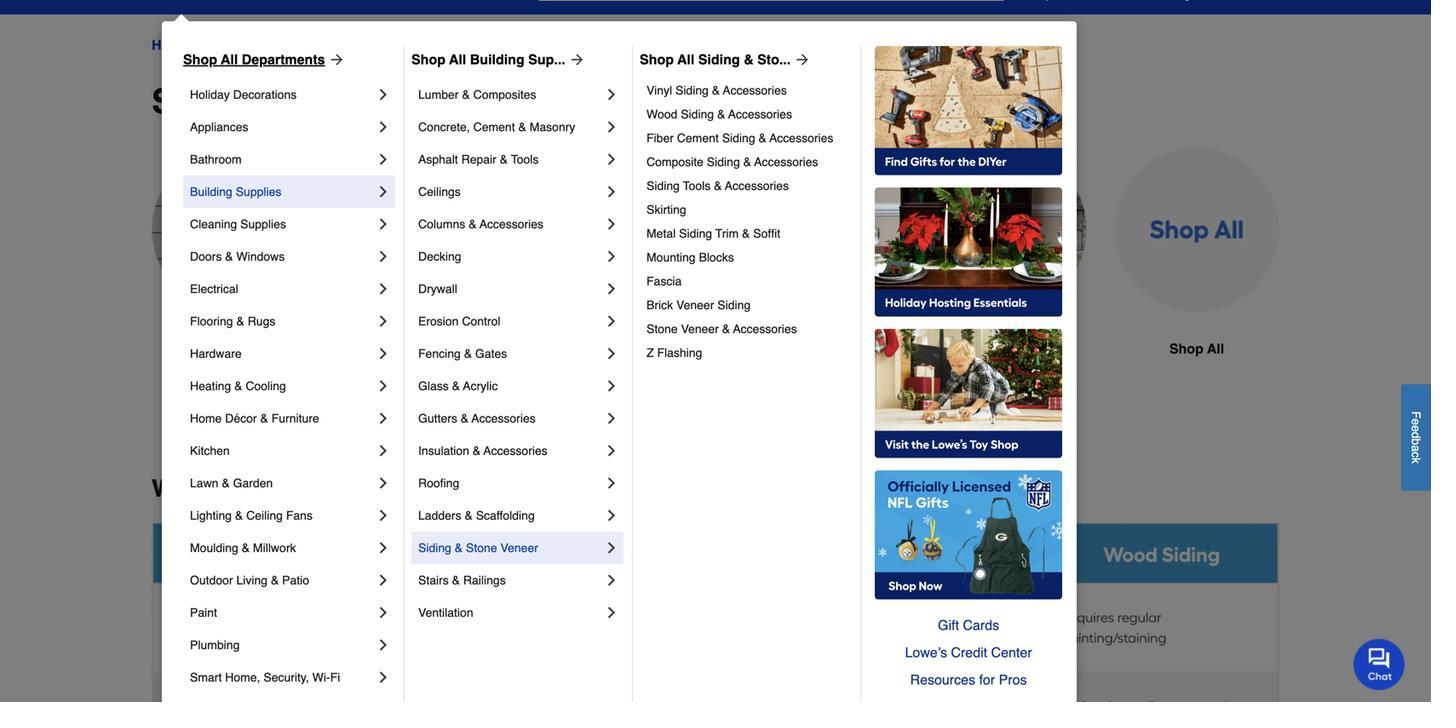 Task type: locate. For each thing, give the bounding box(es) containing it.
gift
[[938, 617, 959, 633]]

building
[[204, 37, 259, 53], [470, 52, 525, 67], [190, 185, 232, 199]]

0 vertical spatial siding & stone veneer
[[334, 37, 472, 53]]

fencing & gates
[[418, 347, 507, 360]]

cement for concrete, cement & masonry
[[473, 120, 515, 134]]

all for siding
[[677, 52, 695, 67]]

supplies up holiday decorations link
[[263, 37, 320, 53]]

0 vertical spatial supplies
[[263, 37, 320, 53]]

chevron right image for hardware
[[375, 345, 392, 362]]

cement down "erosion"
[[398, 341, 448, 357]]

blocks
[[699, 250, 734, 264]]

building supplies
[[204, 37, 320, 53], [190, 185, 282, 199]]

1 horizontal spatial arrow right image
[[791, 51, 811, 68]]

arrow right image inside "shop all siding & sto..." link
[[791, 51, 811, 68]]

0 horizontal spatial fiber
[[361, 341, 394, 357]]

fiber left fencing
[[361, 341, 394, 357]]

supplies up cleaning supplies
[[236, 185, 282, 199]]

tools down concrete, cement & masonry link
[[511, 153, 539, 166]]

1 horizontal spatial shop
[[412, 52, 446, 67]]

0 horizontal spatial for
[[384, 475, 416, 502]]

2 arrow right image from the left
[[791, 51, 811, 68]]

masonry
[[530, 120, 575, 134]]

for left pros
[[979, 672, 995, 688]]

skirting link
[[647, 198, 849, 222]]

1 vertical spatial home
[[190, 412, 222, 425]]

shop for shop all siding & sto...
[[640, 52, 674, 67]]

siding inside wood siding & accessories link
[[681, 107, 714, 121]]

find gifts for the diyer. image
[[875, 46, 1062, 176]]

fascia
[[647, 274, 682, 288]]

siding & stone veneer link down scaffolding
[[418, 532, 603, 564]]

z flashing
[[647, 346, 702, 360]]

chevron right image for lighting & ceiling fans
[[375, 507, 392, 524]]

tools down composite
[[683, 179, 711, 193]]

0 horizontal spatial shop
[[183, 52, 217, 67]]

outdoor living & patio
[[190, 573, 309, 587]]

arrow right image up holiday decorations link
[[325, 51, 346, 68]]

cement down wood siding & accessories
[[677, 131, 719, 145]]

right
[[317, 475, 378, 502]]

fiber up composite
[[647, 131, 674, 145]]

accessories
[[723, 83, 787, 97], [728, 107, 792, 121], [770, 131, 834, 145], [754, 155, 818, 169], [725, 179, 789, 193], [480, 217, 544, 231], [733, 322, 797, 336], [472, 412, 536, 425], [484, 444, 548, 458]]

shop
[[183, 52, 217, 67], [412, 52, 446, 67], [640, 52, 674, 67]]

2 horizontal spatial cement
[[677, 131, 719, 145]]

siding & stone veneer down departments
[[152, 82, 515, 121]]

building up "holiday decorations"
[[204, 37, 259, 53]]

all right shop
[[1207, 341, 1224, 357]]

stone inside the stone veneer & accessories link
[[647, 322, 678, 336]]

glass
[[418, 379, 449, 393]]

stone veneer & accessories link
[[647, 317, 849, 341]]

siding down z
[[619, 361, 661, 377]]

appliances
[[190, 120, 248, 134]]

hardware
[[190, 347, 242, 360]]

arrow right image for shop all siding & sto...
[[791, 51, 811, 68]]

building supplies up decorations
[[204, 37, 320, 53]]

chevron right image for appliances
[[375, 118, 392, 135]]

2 shop from the left
[[412, 52, 446, 67]]

chevron right image for smart home, security, wi-fi
[[375, 669, 392, 686]]

siding down vinyl siding & accessories
[[681, 107, 714, 121]]

home link
[[152, 35, 190, 55]]

wood inside composite/engineered wood siding
[[578, 361, 615, 377]]

brown composite siding. image
[[537, 147, 702, 312]]

insulation & accessories
[[418, 444, 548, 458]]

2 vertical spatial siding & stone veneer
[[418, 541, 538, 555]]

chevron right image for fencing & gates
[[603, 345, 620, 362]]

siding up vinyl siding & accessories
[[698, 52, 740, 67]]

all for departments
[[221, 52, 238, 67]]

chevron right image for doors & windows
[[375, 248, 392, 265]]

chevron right image for glass & acrylic
[[603, 377, 620, 394]]

cards
[[963, 617, 999, 633]]

accessories down the 'brick veneer siding' link
[[733, 322, 797, 336]]

chevron right image for cleaning supplies
[[375, 216, 392, 233]]

siding up stairs
[[418, 541, 451, 555]]

siding up skirting
[[647, 179, 680, 193]]

gutters & accessories
[[418, 412, 536, 425]]

chevron right image for ventilation
[[603, 604, 620, 621]]

repair
[[461, 153, 497, 166]]

1 vertical spatial building supplies
[[190, 185, 282, 199]]

chevron right image
[[603, 86, 620, 103], [603, 118, 620, 135], [375, 151, 392, 168], [375, 183, 392, 200], [603, 183, 620, 200], [375, 216, 392, 233], [603, 216, 620, 233], [375, 248, 392, 265], [375, 280, 392, 297], [603, 313, 620, 330], [375, 345, 392, 362], [603, 345, 620, 362], [603, 442, 620, 459], [375, 507, 392, 524], [603, 539, 620, 556], [375, 604, 392, 621], [375, 669, 392, 686]]

officially licensed n f l gifts. shop now. image
[[875, 470, 1062, 600]]

gutters
[[418, 412, 457, 425]]

z flashing link
[[647, 341, 849, 365]]

0 horizontal spatial arrow right image
[[325, 51, 346, 68]]

ceilings
[[418, 185, 461, 199]]

drywall link
[[418, 273, 603, 305]]

chevron right image for asphalt repair & tools
[[603, 151, 620, 168]]

shop
[[1170, 341, 1204, 357]]

0 vertical spatial tools
[[511, 153, 539, 166]]

home
[[152, 37, 190, 53], [190, 412, 222, 425]]

vinyl down shop all siding & sto...
[[647, 83, 672, 97]]

moulding & millwork link
[[190, 532, 375, 564]]

shop for shop all building sup...
[[412, 52, 446, 67]]

roofing
[[418, 476, 459, 490]]

wi-
[[312, 671, 330, 684]]

0 vertical spatial building supplies
[[204, 37, 320, 53]]

building supplies link up cleaning supplies
[[190, 176, 375, 208]]

holiday
[[190, 88, 230, 101]]

1 shop from the left
[[183, 52, 217, 67]]

veneer
[[428, 37, 472, 53], [403, 82, 515, 121], [676, 298, 714, 312], [681, 322, 719, 336], [1003, 341, 1048, 357], [501, 541, 538, 555]]

1 arrow right image from the left
[[325, 51, 346, 68]]

0 vertical spatial for
[[384, 475, 416, 502]]

1 horizontal spatial tools
[[683, 179, 711, 193]]

cement down composites
[[473, 120, 515, 134]]

building up composites
[[470, 52, 525, 67]]

vinyl siding
[[195, 341, 273, 357]]

chevron right image for plumbing
[[375, 636, 392, 653]]

arrow right image
[[325, 51, 346, 68], [791, 51, 811, 68]]

siding up stone veneer & accessories
[[718, 298, 751, 312]]

chevron right image
[[375, 86, 392, 103], [375, 118, 392, 135], [603, 151, 620, 168], [603, 248, 620, 265], [603, 280, 620, 297], [375, 313, 392, 330], [375, 377, 392, 394], [603, 377, 620, 394], [375, 410, 392, 427], [603, 410, 620, 427], [375, 442, 392, 459], [375, 475, 392, 492], [603, 475, 620, 492], [603, 507, 620, 524], [375, 539, 392, 556], [375, 572, 392, 589], [603, 572, 620, 589], [603, 604, 620, 621], [375, 636, 392, 653]]

3 shop from the left
[[640, 52, 674, 67]]

composite siding & accessories
[[647, 155, 818, 169]]

siding & stone veneer down ladders & scaffolding
[[418, 541, 538, 555]]

plumbing link
[[190, 629, 375, 661]]

for
[[384, 475, 416, 502], [979, 672, 995, 688]]

e up b
[[1410, 425, 1423, 432]]

0 horizontal spatial home
[[152, 37, 190, 53]]

1 horizontal spatial home
[[190, 412, 222, 425]]

1 horizontal spatial vinyl
[[647, 83, 672, 97]]

lighting & ceiling fans
[[190, 509, 313, 522]]

brick
[[647, 298, 673, 312]]

accessories down composite siding & accessories link
[[725, 179, 789, 193]]

0 horizontal spatial vinyl
[[195, 341, 228, 357]]

flooring & rugs link
[[190, 305, 375, 337]]

shop up lumber
[[412, 52, 446, 67]]

fiber cement siding link
[[344, 147, 510, 400]]

bathroom link
[[190, 143, 375, 176]]

all up "holiday decorations"
[[221, 52, 238, 67]]

siding up "composite siding & accessories"
[[722, 131, 755, 145]]

a chart comparing different siding types. image
[[152, 523, 1280, 702]]

siding up wood siding & accessories
[[676, 83, 709, 97]]

vinyl down flooring
[[195, 341, 228, 357]]

arrow right image
[[566, 51, 586, 68]]

c
[[1410, 452, 1423, 458]]

siding inside fiber cement siding & accessories link
[[722, 131, 755, 145]]

0 vertical spatial vinyl
[[647, 83, 672, 97]]

stairs & railings link
[[418, 564, 603, 596]]

2 horizontal spatial shop
[[640, 52, 674, 67]]

vinyl for vinyl siding
[[195, 341, 228, 357]]

1 vertical spatial supplies
[[236, 185, 282, 199]]

siding up the mounting blocks
[[679, 227, 712, 240]]

visit the lowe's toy shop. image
[[875, 329, 1062, 458]]

1 horizontal spatial cement
[[473, 120, 515, 134]]

shop up vinyl siding & accessories
[[640, 52, 674, 67]]

0 horizontal spatial wood
[[578, 361, 615, 377]]

shop up the holiday
[[183, 52, 217, 67]]

arrow right image for shop all departments
[[325, 51, 346, 68]]

wood down composite/engineered at the left
[[578, 361, 615, 377]]

supplies up windows
[[240, 217, 286, 231]]

None search field
[[539, 0, 1004, 17]]

chevron right image for decking
[[603, 248, 620, 265]]

building supplies up cleaning supplies
[[190, 185, 282, 199]]

e up d
[[1410, 418, 1423, 425]]

fiber cement siding & accessories link
[[647, 126, 849, 150]]

siding & stone veneer up lumber
[[334, 37, 472, 53]]

hardware link
[[190, 337, 375, 370]]

shop all. image
[[1114, 147, 1280, 312]]

cleaning supplies link
[[190, 208, 375, 240]]

chevron right image for ladders & scaffolding
[[603, 507, 620, 524]]

trim
[[716, 227, 739, 240]]

resources
[[910, 672, 976, 688]]

garden
[[233, 476, 273, 490]]

accessories up 'siding tools & accessories' link
[[754, 155, 818, 169]]

1 vertical spatial fiber
[[361, 341, 394, 357]]

decking link
[[418, 240, 603, 273]]

siding down the rugs
[[232, 341, 273, 357]]

all up vinyl siding & accessories
[[677, 52, 695, 67]]

0 vertical spatial home
[[152, 37, 190, 53]]

chevron right image for insulation & accessories
[[603, 442, 620, 459]]

cement for fiber cement siding
[[398, 341, 448, 357]]

1 vertical spatial for
[[979, 672, 995, 688]]

windows
[[236, 250, 285, 263]]

siding down control on the top left of page
[[451, 341, 493, 357]]

stone inside stone veneer link
[[961, 341, 999, 357]]

1 vertical spatial siding & stone veneer
[[152, 82, 515, 121]]

arrow right image inside shop all departments link
[[325, 51, 346, 68]]

doors
[[190, 250, 222, 263]]

for left roofing
[[384, 475, 416, 502]]

scaffolding
[[476, 509, 535, 522]]

shop all departments link
[[183, 49, 346, 70]]

1 vertical spatial vinyl
[[195, 341, 228, 357]]

siding & stone veneer link up lumber
[[334, 35, 472, 55]]

e
[[1410, 418, 1423, 425], [1410, 425, 1423, 432]]

wood siding & accessories link
[[647, 102, 849, 126]]

building supplies link up decorations
[[204, 35, 320, 55]]

fiber
[[647, 131, 674, 145], [361, 341, 394, 357]]

patio
[[282, 573, 309, 587]]

1 vertical spatial tools
[[683, 179, 711, 193]]

gift cards link
[[875, 612, 1062, 639]]

chevron right image for stairs & railings
[[603, 572, 620, 589]]

siding inside the 'brick veneer siding' link
[[718, 298, 751, 312]]

arrow right image up the vinyl siding & accessories link
[[791, 51, 811, 68]]

siding up siding tools & accessories on the top
[[707, 155, 740, 169]]

all
[[221, 52, 238, 67], [449, 52, 466, 67], [677, 52, 695, 67], [1207, 341, 1224, 357]]

resources for pros
[[910, 672, 1027, 688]]

1 e from the top
[[1410, 418, 1423, 425]]

b
[[1410, 438, 1423, 445]]

chevron right image for roofing
[[603, 475, 620, 492]]

1 horizontal spatial fiber
[[647, 131, 674, 145]]

siding inside fiber cement siding link
[[451, 341, 493, 357]]

building supplies for the top the "building supplies" link
[[204, 37, 320, 53]]

chevron right image for lawn & garden
[[375, 475, 392, 492]]

ladders & scaffolding link
[[418, 499, 603, 532]]

0 vertical spatial building supplies link
[[204, 35, 320, 55]]

1 vertical spatial wood
[[578, 361, 615, 377]]

2 vertical spatial supplies
[[240, 217, 286, 231]]

composite
[[647, 155, 704, 169]]

&
[[376, 37, 385, 53], [744, 52, 754, 67], [265, 82, 290, 121], [712, 83, 720, 97], [462, 88, 470, 101], [717, 107, 725, 121], [518, 120, 526, 134], [759, 131, 767, 145], [500, 153, 508, 166], [743, 155, 751, 169], [714, 179, 722, 193], [469, 217, 477, 231], [742, 227, 750, 240], [225, 250, 233, 263], [236, 314, 244, 328], [722, 322, 730, 336], [464, 347, 472, 360], [234, 379, 242, 393], [452, 379, 460, 393], [260, 412, 268, 425], [461, 412, 469, 425], [473, 444, 481, 458], [222, 476, 230, 490], [235, 509, 243, 522], [465, 509, 473, 522], [242, 541, 250, 555], [455, 541, 463, 555], [271, 573, 279, 587], [452, 573, 460, 587]]

shop all
[[1170, 341, 1224, 357]]

0 vertical spatial fiber
[[647, 131, 674, 145]]

siding inside composite/engineered wood siding
[[619, 361, 661, 377]]

brick veneer siding link
[[647, 293, 849, 317]]

railings
[[463, 573, 506, 587]]

chevron right image for erosion control
[[603, 313, 620, 330]]

all up lumber
[[449, 52, 466, 67]]

chevron right image for kitchen
[[375, 442, 392, 459]]

fans
[[286, 509, 313, 522]]

chevron right image for siding & stone veneer
[[603, 539, 620, 556]]

composite siding & accessories link
[[647, 150, 849, 174]]

tools
[[511, 153, 539, 166], [683, 179, 711, 193]]

0 horizontal spatial cement
[[398, 341, 448, 357]]

1 horizontal spatial wood
[[647, 107, 678, 121]]

wood up composite
[[647, 107, 678, 121]]



Task type: vqa. For each thing, say whether or not it's contained in the screenshot.
the left the and
no



Task type: describe. For each thing, give the bounding box(es) containing it.
stone veneer link
[[922, 147, 1087, 400]]

siding & stone veneer for siding & stone veneer link to the top
[[334, 37, 472, 53]]

accessories up decking link
[[480, 217, 544, 231]]

type
[[230, 475, 284, 502]]

electrical
[[190, 282, 238, 296]]

plumbing
[[190, 638, 240, 652]]

fencing & gates link
[[418, 337, 603, 370]]

concrete, cement & masonry
[[418, 120, 575, 134]]

kitchen
[[190, 444, 230, 458]]

accessories down gutters & accessories link
[[484, 444, 548, 458]]

lawn & garden link
[[190, 467, 375, 499]]

chevron right image for bathroom
[[375, 151, 392, 168]]

chevron right image for moulding & millwork
[[375, 539, 392, 556]]

appliances link
[[190, 111, 375, 143]]

mounting blocks
[[647, 250, 734, 264]]

k
[[1410, 458, 1423, 464]]

asphalt repair & tools
[[418, 153, 539, 166]]

holiday decorations link
[[190, 78, 375, 111]]

1 vertical spatial siding & stone veneer link
[[418, 532, 603, 564]]

lowe's credit center
[[905, 645, 1032, 660]]

resources for pros link
[[875, 666, 1062, 694]]

lowe's credit center link
[[875, 639, 1062, 666]]

siding up bathroom
[[152, 82, 256, 121]]

siding inside vinyl siding link
[[232, 341, 273, 357]]

siding & stone veneer for bottom siding & stone veneer link
[[418, 541, 538, 555]]

chevron right image for heating & cooling
[[375, 377, 392, 394]]

chevron right image for lumber & composites
[[603, 86, 620, 103]]

fiber for fiber cement siding
[[361, 341, 394, 357]]

lowe's
[[905, 645, 947, 660]]

gray fiber cement siding. image
[[344, 147, 510, 313]]

which
[[152, 475, 223, 502]]

moulding & millwork
[[190, 541, 296, 555]]

wood siding & accessories
[[647, 107, 792, 121]]

0 vertical spatial wood
[[647, 107, 678, 121]]

0 vertical spatial siding & stone veneer link
[[334, 35, 472, 55]]

asphalt repair & tools link
[[418, 143, 603, 176]]

smart home, security, wi-fi link
[[190, 661, 375, 694]]

lawn
[[190, 476, 219, 490]]

which type is right for you?
[[152, 475, 480, 502]]

holiday hosting essentials. image
[[875, 187, 1062, 317]]

columns
[[418, 217, 465, 231]]

accessories down the vinyl siding & accessories link
[[728, 107, 792, 121]]

outdoor living & patio link
[[190, 564, 375, 596]]

shop all departments
[[183, 52, 325, 67]]

cooling
[[246, 379, 286, 393]]

smart home, security, wi-fi
[[190, 671, 340, 684]]

chevron right image for columns & accessories
[[603, 216, 620, 233]]

doors & windows link
[[190, 240, 375, 273]]

chevron right image for building supplies
[[375, 183, 392, 200]]

stone veneer
[[961, 341, 1048, 357]]

1 vertical spatial building supplies link
[[190, 176, 375, 208]]

lumber & composites
[[418, 88, 536, 101]]

composite/engineered
[[545, 341, 694, 357]]

moulding
[[190, 541, 238, 555]]

heating & cooling link
[[190, 370, 375, 402]]

natural wood siding. image
[[729, 147, 895, 312]]

chevron right image for drywall
[[603, 280, 620, 297]]

vinyl siding & accessories link
[[647, 78, 849, 102]]

rugs
[[248, 314, 276, 328]]

glass & acrylic
[[418, 379, 498, 393]]

chevron right image for ceilings
[[603, 183, 620, 200]]

accessories up wood siding & accessories link
[[723, 83, 787, 97]]

fiber cement siding
[[361, 341, 493, 357]]

chevron right image for gutters & accessories
[[603, 410, 620, 427]]

cleaning
[[190, 217, 237, 231]]

siding right departments
[[334, 37, 372, 53]]

vinyl for vinyl siding & accessories
[[647, 83, 672, 97]]

accessories up composite siding & accessories link
[[770, 131, 834, 145]]

composites
[[473, 88, 536, 101]]

chevron right image for home décor & furniture
[[375, 410, 392, 427]]

1 horizontal spatial for
[[979, 672, 995, 688]]

composite/engineered wood siding
[[545, 341, 694, 377]]

d
[[1410, 432, 1423, 438]]

0 horizontal spatial tools
[[511, 153, 539, 166]]

home for home décor & furniture
[[190, 412, 222, 425]]

control
[[462, 314, 501, 328]]

2 e from the top
[[1410, 425, 1423, 432]]

chevron right image for outdoor living & patio
[[375, 572, 392, 589]]

mounting
[[647, 250, 696, 264]]

z
[[647, 346, 654, 360]]

building supplies for bottommost the "building supplies" link
[[190, 185, 282, 199]]

sto...
[[757, 52, 791, 67]]

shop all building sup...
[[412, 52, 566, 67]]

flooring
[[190, 314, 233, 328]]

center
[[991, 645, 1032, 660]]

chevron right image for electrical
[[375, 280, 392, 297]]

holiday decorations
[[190, 88, 297, 101]]

fiber for fiber cement siding & accessories
[[647, 131, 674, 145]]

decking
[[418, 250, 461, 263]]

supplies for cleaning supplies's chevron right image
[[240, 217, 286, 231]]

chevron right image for flooring & rugs
[[375, 313, 392, 330]]

shop for shop all departments
[[183, 52, 217, 67]]

fiber cement siding & accessories
[[647, 131, 834, 145]]

accessories down glass & acrylic link
[[472, 412, 536, 425]]

concrete, cement & masonry link
[[418, 111, 603, 143]]

& inside "link"
[[271, 573, 279, 587]]

f e e d b a c k
[[1410, 411, 1423, 464]]

siding inside the vinyl siding & accessories link
[[676, 83, 709, 97]]

all for building
[[449, 52, 466, 67]]

building up cleaning
[[190, 185, 232, 199]]

credit
[[951, 645, 988, 660]]

paint link
[[190, 596, 375, 629]]

asphalt
[[418, 153, 458, 166]]

columns & accessories link
[[418, 208, 603, 240]]

fencing
[[418, 347, 461, 360]]

siding inside the metal siding trim & soffit link
[[679, 227, 712, 240]]

cement for fiber cement siding & accessories
[[677, 131, 719, 145]]

chat invite button image
[[1354, 638, 1406, 690]]

bathroom
[[190, 153, 242, 166]]

shop all siding & sto...
[[640, 52, 791, 67]]

paint
[[190, 606, 217, 619]]

glass & acrylic link
[[418, 370, 603, 402]]

lighting & ceiling fans link
[[190, 499, 375, 532]]

chevron right image for concrete, cement & masonry
[[603, 118, 620, 135]]

tan vinyl siding. image
[[152, 147, 317, 312]]

a section of gray stone veneer. image
[[922, 147, 1087, 312]]

heating
[[190, 379, 231, 393]]

fascia link
[[647, 269, 849, 293]]

insulation & accessories link
[[418, 435, 603, 467]]

lumber & composites link
[[418, 78, 603, 111]]

erosion control
[[418, 314, 501, 328]]

supplies for building supplies chevron right image
[[236, 185, 282, 199]]

chevron right image for paint
[[375, 604, 392, 621]]

siding inside composite siding & accessories link
[[707, 155, 740, 169]]

metal siding trim & soffit link
[[647, 222, 849, 245]]

millwork
[[253, 541, 296, 555]]

a
[[1410, 445, 1423, 452]]

concrete,
[[418, 120, 470, 134]]

chevron right image for holiday decorations
[[375, 86, 392, 103]]

siding inside 'siding tools & accessories' link
[[647, 179, 680, 193]]

departments
[[242, 52, 325, 67]]

siding inside "shop all siding & sto..." link
[[698, 52, 740, 67]]

home for home
[[152, 37, 190, 53]]



